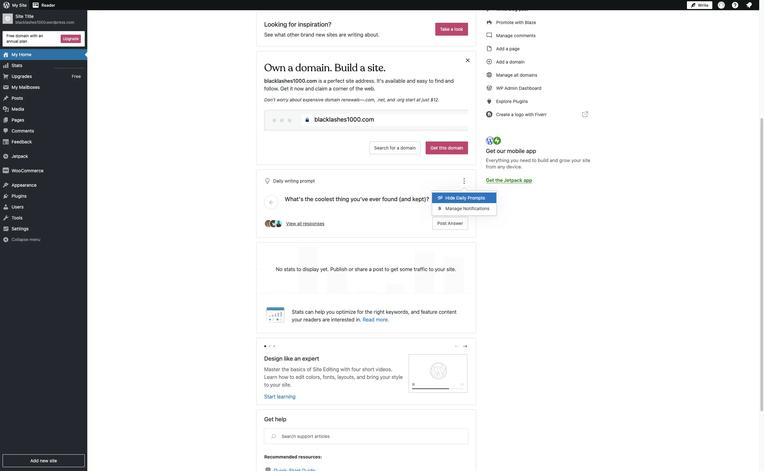 Task type: locate. For each thing, give the bounding box(es) containing it.
0 horizontal spatial new
[[40, 458, 48, 464]]

post right blog
[[519, 6, 528, 12]]

to left "edit"
[[290, 375, 294, 380]]

daily up show previous prompt icon
[[273, 178, 283, 184]]

users
[[12, 204, 24, 210]]

get down 'from'
[[486, 177, 494, 183]]

1 horizontal spatial new
[[316, 32, 325, 38]]

users link
[[0, 202, 87, 212]]

answered users image left view
[[269, 220, 278, 228]]

collapse menu link
[[0, 234, 87, 245]]

manage up wp
[[496, 72, 513, 78]]

editing
[[323, 367, 339, 373]]

0 vertical spatial you
[[511, 157, 519, 163]]

1 img image from the top
[[3, 153, 9, 159]]

site. up it's
[[368, 61, 386, 74]]

search results element
[[257, 444, 476, 471]]

of up don't worry about expensive domain renewals—.com, .net, and .org start at just $12.
[[350, 86, 354, 92]]

help image
[[732, 1, 739, 9]]

2 horizontal spatial site
[[583, 157, 590, 163]]

stats left the can
[[292, 309, 304, 315]]

my for my home
[[12, 52, 18, 57]]

the up how
[[282, 367, 289, 373]]

tools
[[12, 215, 23, 220]]

for for looking
[[289, 21, 297, 28]]

site up colors,
[[313, 367, 322, 373]]

for right search
[[390, 145, 396, 151]]

free down highest hourly views 0 image
[[72, 73, 81, 79]]

0 vertical spatial daily
[[273, 178, 283, 184]]

daily up manage notifications link
[[456, 195, 467, 201]]

1 horizontal spatial of
[[350, 86, 354, 92]]

web.
[[364, 86, 375, 92]]

blog
[[509, 6, 518, 12]]

2 img image from the top
[[3, 167, 9, 174]]

a down add a page
[[506, 59, 508, 64]]

0 vertical spatial img image
[[3, 153, 9, 159]]

a left look at the right top
[[451, 26, 453, 32]]

free for free domain with an annual plan
[[6, 33, 14, 38]]

0 vertical spatial all
[[514, 72, 519, 78]]

0 vertical spatial plugins
[[513, 98, 528, 104]]

1 vertical spatial site
[[583, 157, 590, 163]]

design
[[264, 356, 283, 362]]

hide daily prompts button
[[432, 193, 496, 203]]

domain down corner
[[325, 97, 340, 102]]

edit image
[[486, 5, 492, 13]]

are down help
[[322, 317, 330, 323]]

1 horizontal spatial for
[[357, 309, 364, 315]]

1 vertical spatial site.
[[282, 382, 292, 388]]

a right share
[[369, 267, 372, 272]]

add for add a domain
[[496, 59, 505, 64]]

upgrade
[[63, 36, 79, 41]]

plugins up create a logo with fiverr
[[513, 98, 528, 104]]

0 vertical spatial manage
[[496, 33, 513, 38]]

1 horizontal spatial free
[[72, 73, 81, 79]]

get left this
[[431, 145, 438, 151]]

post left get
[[373, 267, 383, 272]]

stats for stats
[[12, 62, 22, 68]]

site up title
[[19, 3, 27, 8]]

show previous prompt image
[[268, 200, 274, 205]]

1 horizontal spatial you
[[511, 157, 519, 163]]

it
[[290, 86, 293, 92]]

answer
[[448, 221, 463, 226]]

expert
[[302, 356, 319, 362]]

answered users image right answered users image
[[275, 220, 283, 228]]

of
[[350, 86, 354, 92], [307, 367, 312, 373]]

app
[[524, 177, 532, 183]]

1 vertical spatial img image
[[3, 167, 9, 174]]

0 horizontal spatial write
[[496, 6, 507, 12]]

take a look
[[440, 26, 463, 32]]

1 horizontal spatial plugins
[[513, 98, 528, 104]]

stats down my home
[[12, 62, 22, 68]]

upgrades
[[12, 73, 32, 79]]

the for what's the coolest thing you've ever found (and kept)?
[[305, 196, 314, 203]]

site. down how
[[282, 382, 292, 388]]

tooltip containing hide daily prompts
[[432, 188, 497, 216]]

stats for stats can help you optimize for the right keywords, and feature content your readers are interested in.
[[292, 309, 304, 315]]

manage for manage comments
[[496, 33, 513, 38]]

of up colors,
[[307, 367, 312, 373]]

claim
[[315, 86, 328, 92]]

1 vertical spatial are
[[322, 317, 330, 323]]

my up posts
[[12, 84, 18, 90]]

create a logo with fiverr link
[[486, 108, 596, 121]]

an right like
[[294, 356, 301, 362]]

a up address.
[[360, 61, 365, 74]]

2 vertical spatial add
[[30, 458, 39, 464]]

are right 'sites'
[[339, 32, 346, 38]]

ever
[[369, 196, 381, 203]]

sites
[[327, 32, 338, 38]]

0 vertical spatial for
[[289, 21, 297, 28]]

write for write
[[698, 3, 709, 8]]

all right view
[[297, 221, 302, 226]]

tooltip
[[432, 188, 497, 216]]

0 vertical spatial post
[[519, 6, 528, 12]]

the down address.
[[356, 86, 363, 92]]

my left 'home'
[[12, 52, 18, 57]]

and right now
[[305, 86, 314, 92]]

2 vertical spatial site
[[313, 367, 322, 373]]

0 horizontal spatial free
[[6, 33, 14, 38]]

all left domains at the right top of the page
[[514, 72, 519, 78]]

1 horizontal spatial daily
[[456, 195, 467, 201]]

add for add new site
[[30, 458, 39, 464]]

my site link
[[0, 0, 29, 10]]

2 horizontal spatial for
[[390, 145, 396, 151]]

get inside button
[[431, 145, 438, 151]]

0 horizontal spatial writing
[[285, 178, 299, 184]]

write left blog
[[496, 6, 507, 12]]

with inside master the basics of site editing with four short videos. learn how to edit colors, fonts, layouts, and bring your style to your site.
[[341, 367, 350, 373]]

your
[[572, 157, 581, 163], [292, 317, 302, 323], [380, 375, 390, 380], [270, 382, 281, 388]]

writing left prompt
[[285, 178, 299, 184]]

1 horizontal spatial jetpack
[[504, 177, 522, 183]]

domains
[[520, 72, 537, 78]]

your down learn
[[270, 382, 281, 388]]

0 horizontal spatial for
[[289, 21, 297, 28]]

mailboxes
[[19, 84, 40, 90]]

1 horizontal spatial site
[[346, 78, 354, 84]]

are
[[339, 32, 346, 38], [322, 317, 330, 323]]

feature
[[421, 309, 438, 315]]

1 vertical spatial manage
[[496, 72, 513, 78]]

0 horizontal spatial post
[[373, 267, 383, 272]]

my profile image
[[718, 2, 725, 9]]

0 horizontal spatial plugins
[[12, 193, 27, 199]]

writing left about.
[[348, 32, 363, 38]]

for inside stats can help you optimize for the right keywords, and feature content your readers are interested in.
[[357, 309, 364, 315]]

comments link
[[0, 125, 87, 136]]

show next prompt image
[[458, 200, 464, 205]]

for up 'in.'
[[357, 309, 364, 315]]

a up blacklashes1000.com
[[288, 61, 293, 74]]

get for our
[[486, 148, 496, 154]]

jetpack down any device.
[[504, 177, 522, 183]]

site title blacklashes1000.wordpress.com
[[15, 13, 74, 25]]

0 vertical spatial add
[[496, 46, 505, 51]]

free up "annual plan"
[[6, 33, 14, 38]]

add for add a page
[[496, 46, 505, 51]]

any device.
[[498, 164, 522, 170]]

and left 'feature' on the right
[[411, 309, 420, 315]]

domain inside "free domain with an annual plan"
[[16, 33, 29, 38]]

jetpack down feedback
[[12, 153, 28, 159]]

tools link
[[0, 212, 87, 223]]

are inside stats can help you optimize for the right keywords, and feature content your readers are interested in.
[[322, 317, 330, 323]]

start
[[406, 97, 415, 102]]

daily inside "button"
[[456, 195, 467, 201]]

get inside get our mobile app everything you need to build and grow your site from any device.
[[486, 148, 496, 154]]

post
[[519, 6, 528, 12], [373, 267, 383, 272]]

None search field
[[264, 429, 468, 444]]

add a domain
[[496, 59, 525, 64]]

Search search field
[[282, 430, 466, 443]]

an down 'blacklashes1000.wordpress.com'
[[39, 33, 43, 38]]

dismiss domain name promotion image
[[465, 57, 471, 64]]

it's
[[377, 78, 384, 84]]

from
[[486, 164, 496, 170]]

what's the coolest thing you've ever found (and kept)?
[[285, 196, 429, 203]]

0 horizontal spatial site.
[[282, 382, 292, 388]]

manage down promote
[[496, 33, 513, 38]]

the inside master the basics of site editing with four short videos. learn how to edit colors, fonts, layouts, and bring your style to your site.
[[282, 367, 289, 373]]

jetpack
[[12, 153, 28, 159], [504, 177, 522, 183]]

and left .org
[[387, 97, 395, 102]]

1 vertical spatial daily
[[456, 195, 467, 201]]

plugins inside explore plugins link
[[513, 98, 528, 104]]

with inside "free domain with an annual plan"
[[30, 33, 38, 38]]

title
[[25, 13, 34, 19]]

your left readers
[[292, 317, 302, 323]]

img image inside 'jetpack' link
[[3, 153, 9, 159]]

with up layouts,
[[341, 367, 350, 373]]

search
[[374, 145, 389, 151]]

daily
[[273, 178, 283, 184], [456, 195, 467, 201]]

1 horizontal spatial write
[[698, 3, 709, 8]]

and right build
[[550, 157, 558, 163]]

a right search
[[397, 145, 399, 151]]

or
[[349, 267, 354, 272]]

the down 'from'
[[495, 177, 503, 183]]

and inside stats can help you optimize for the right keywords, and feature content your readers are interested in.
[[411, 309, 420, 315]]

1 vertical spatial for
[[390, 145, 396, 151]]

0 vertical spatial new
[[316, 32, 325, 38]]

collapse
[[12, 237, 28, 242]]

your right grow
[[572, 157, 581, 163]]

layouts,
[[337, 375, 355, 380]]

0 horizontal spatial daily
[[273, 178, 283, 184]]

short
[[362, 367, 374, 373]]

get left the it
[[280, 86, 289, 92]]

domain up "annual plan"
[[16, 33, 29, 38]]

0 vertical spatial of
[[350, 86, 354, 92]]

0 vertical spatial are
[[339, 32, 346, 38]]

for up other
[[289, 21, 297, 28]]

img image for jetpack
[[3, 153, 9, 159]]

0 horizontal spatial all
[[297, 221, 302, 226]]

manage notifications link
[[432, 203, 496, 214]]

1 vertical spatial new
[[40, 458, 48, 464]]

answered users image
[[264, 220, 273, 228]]

0 horizontal spatial you
[[326, 309, 335, 315]]

and down four
[[357, 375, 365, 380]]

.net,
[[377, 97, 386, 102]]

1 vertical spatial site
[[15, 13, 23, 19]]

search for a domain link
[[370, 142, 421, 155]]

fonts,
[[323, 375, 336, 380]]

1 horizontal spatial stats
[[292, 309, 304, 315]]

previous image
[[454, 344, 460, 350]]

yet.
[[320, 267, 329, 272]]

and inside get our mobile app everything you need to build and grow your site from any device.
[[550, 157, 558, 163]]

plugins inside plugins link
[[12, 193, 27, 199]]

0 vertical spatial free
[[6, 33, 14, 38]]

open search image
[[266, 433, 282, 441]]

1 horizontal spatial writing
[[348, 32, 363, 38]]

get left our
[[486, 148, 496, 154]]

explore plugins
[[496, 98, 528, 104]]

menu containing hide daily prompts
[[432, 191, 496, 216]]

looking
[[264, 21, 287, 28]]

0 vertical spatial site
[[346, 78, 354, 84]]

1 vertical spatial you
[[326, 309, 335, 315]]

plugins
[[513, 98, 528, 104], [12, 193, 27, 199]]

stats inside stats can help you optimize for the right keywords, and feature content your readers are interested in.
[[292, 309, 304, 315]]

my left reader link
[[12, 3, 18, 8]]

at
[[417, 97, 421, 102]]

site.
[[368, 61, 386, 74], [282, 382, 292, 388]]

with left blaze
[[515, 19, 524, 25]]

1 vertical spatial free
[[72, 73, 81, 79]]

free
[[6, 33, 14, 38], [72, 73, 81, 79]]

1 vertical spatial all
[[297, 221, 302, 226]]

add
[[496, 46, 505, 51], [496, 59, 505, 64], [30, 458, 39, 464]]

available
[[385, 78, 405, 84]]

how
[[279, 375, 288, 380]]

0 vertical spatial stats
[[12, 62, 22, 68]]

img image inside the woocommerce link
[[3, 167, 9, 174]]

to left build
[[532, 157, 537, 163]]

1 horizontal spatial site.
[[368, 61, 386, 74]]

0 vertical spatial my
[[12, 3, 18, 8]]

thing
[[336, 196, 349, 203]]

own a domain. build a site.
[[264, 61, 386, 74]]

posts link
[[0, 93, 87, 104]]

you up any device.
[[511, 157, 519, 163]]

write link
[[687, 0, 713, 10]]

learn
[[264, 375, 277, 380]]

learning
[[277, 394, 296, 400]]

1 vertical spatial my
[[12, 52, 18, 57]]

look
[[455, 26, 463, 32]]

free inside "free domain with an annual plan"
[[6, 33, 14, 38]]

explore
[[496, 98, 512, 104]]

0 vertical spatial jetpack
[[12, 153, 28, 159]]

0 horizontal spatial jetpack
[[12, 153, 28, 159]]

domain right this
[[448, 145, 463, 151]]

share
[[355, 267, 368, 272]]

annual plan
[[6, 39, 27, 44]]

1 vertical spatial plugins
[[12, 193, 27, 199]]

0 horizontal spatial of
[[307, 367, 312, 373]]

to left find
[[429, 78, 434, 84]]

2 manage from the top
[[496, 72, 513, 78]]

1 vertical spatial stats
[[292, 309, 304, 315]]

display
[[303, 267, 319, 272]]

0 horizontal spatial site
[[50, 458, 57, 464]]

jetpack link
[[0, 151, 87, 162]]

img image
[[3, 153, 9, 159], [3, 167, 9, 174]]

2 vertical spatial my
[[12, 84, 18, 90]]

1 vertical spatial add
[[496, 59, 505, 64]]

get inside is a perfect site address. it's available and easy to find and follow. get it now and claim a corner of the web.
[[280, 86, 289, 92]]

write for write blog post
[[496, 6, 507, 12]]

read more. link
[[363, 317, 389, 323]]

to left get
[[385, 267, 389, 272]]

1 horizontal spatial all
[[514, 72, 519, 78]]

0 horizontal spatial are
[[322, 317, 330, 323]]

1 vertical spatial an
[[294, 356, 301, 362]]

you inside get our mobile app everything you need to build and grow your site from any device.
[[511, 157, 519, 163]]

to inside is a perfect site address. it's available and easy to find and follow. get it now and claim a corner of the web.
[[429, 78, 434, 84]]

domain right search
[[401, 145, 416, 151]]

menu
[[432, 191, 496, 216]]

the right what's
[[305, 196, 314, 203]]

basics
[[291, 367, 306, 373]]

plugins up users
[[12, 193, 27, 199]]

manage
[[496, 33, 513, 38], [496, 72, 513, 78]]

2 vertical spatial for
[[357, 309, 364, 315]]

write left my profile icon
[[698, 3, 709, 8]]

new
[[316, 32, 325, 38], [40, 458, 48, 464]]

with down 'blacklashes1000.wordpress.com'
[[30, 33, 38, 38]]

corner
[[333, 86, 348, 92]]

0 vertical spatial site.
[[368, 61, 386, 74]]

0 horizontal spatial stats
[[12, 62, 22, 68]]

renewals—.com,
[[341, 97, 376, 102]]

a right the claim
[[329, 86, 332, 92]]

collapse menu
[[12, 237, 40, 242]]

videos.
[[376, 367, 392, 373]]

and inside master the basics of site editing with four short videos. learn how to edit colors, fonts, layouts, and bring your style to your site.
[[357, 375, 365, 380]]

site left title
[[15, 13, 23, 19]]

what
[[274, 32, 286, 38]]

for for search
[[390, 145, 396, 151]]

1 manage from the top
[[496, 33, 513, 38]]

0 horizontal spatial an
[[39, 33, 43, 38]]

add a domain link
[[486, 55, 596, 68]]

you right help
[[326, 309, 335, 315]]

answered users image
[[269, 220, 278, 228], [275, 220, 283, 228]]

0 vertical spatial an
[[39, 33, 43, 38]]

for
[[289, 21, 297, 28], [390, 145, 396, 151], [357, 309, 364, 315]]

1 vertical spatial of
[[307, 367, 312, 373]]

the up read
[[365, 309, 373, 315]]



Task type: describe. For each thing, give the bounding box(es) containing it.
get our mobile app everything you need to build and grow your site from any device.
[[486, 148, 590, 170]]

domain.
[[295, 61, 332, 74]]

need
[[520, 157, 531, 163]]

my for my mailboxes
[[12, 84, 18, 90]]

about
[[290, 97, 302, 102]]

highest hourly views 0 image
[[54, 64, 85, 68]]

toggle menu image
[[460, 177, 468, 185]]

see
[[264, 32, 273, 38]]

resources
[[298, 455, 321, 460]]

woocommerce link
[[0, 165, 87, 176]]

media
[[12, 106, 24, 112]]

site. inside master the basics of site editing with four short videos. learn how to edit colors, fonts, layouts, and bring your style to your site.
[[282, 382, 292, 388]]

settings link
[[0, 223, 87, 234]]

don't worry about expensive domain renewals—.com, .net, and .org start at just $12.
[[264, 97, 439, 102]]

wp
[[496, 85, 503, 91]]

manage all domains link
[[486, 68, 596, 81]]

inspiration?
[[298, 21, 332, 28]]

in.
[[356, 317, 361, 323]]

manage for manage all domains
[[496, 72, 513, 78]]

get the jetpack app
[[486, 177, 532, 183]]

0 vertical spatial site
[[19, 3, 27, 8]]

create
[[496, 112, 510, 117]]

of inside is a perfect site address. it's available and easy to find and follow. get it now and claim a corner of the web.
[[350, 86, 354, 92]]

about.
[[365, 32, 380, 38]]

grow
[[559, 157, 570, 163]]

free for free
[[72, 73, 81, 79]]

wp admin dashboard link
[[486, 82, 596, 94]]

fiverr
[[535, 112, 547, 117]]

get for the
[[486, 177, 494, 183]]

upgrade button
[[61, 35, 81, 43]]

manage comments link
[[486, 29, 596, 42]]

content
[[439, 309, 457, 315]]

take
[[440, 26, 450, 32]]

view
[[286, 221, 296, 226]]

menu
[[29, 237, 40, 242]]

0 vertical spatial writing
[[348, 32, 363, 38]]

add a page link
[[486, 42, 596, 55]]

what's
[[285, 196, 303, 203]]

write blog post link
[[486, 3, 596, 15]]

get
[[391, 267, 398, 272]]

next image
[[462, 344, 468, 350]]

your down videos.
[[380, 375, 390, 380]]

2 vertical spatial site
[[50, 458, 57, 464]]

new inside add new site link
[[40, 458, 48, 464]]

img image for woocommerce
[[3, 167, 9, 174]]

post
[[438, 221, 447, 226]]

address.
[[356, 78, 376, 84]]

of inside master the basics of site editing with four short videos. learn how to edit colors, fonts, layouts, and bring your style to your site.
[[307, 367, 312, 373]]

an inside "free domain with an annual plan"
[[39, 33, 43, 38]]

publish
[[330, 267, 347, 272]]

manage comments
[[496, 33, 536, 38]]

1 vertical spatial jetpack
[[504, 177, 522, 183]]

other
[[287, 32, 299, 38]]

now
[[294, 86, 304, 92]]

with right logo
[[525, 112, 534, 117]]

2 answered users image from the left
[[275, 220, 283, 228]]

mobile app
[[507, 148, 536, 154]]

admin
[[505, 85, 518, 91]]

pager controls element
[[264, 344, 468, 350]]

to down learn
[[264, 382, 269, 388]]

don't
[[264, 97, 276, 102]]

my mailboxes
[[12, 84, 40, 90]]

my for my site
[[12, 3, 18, 8]]

hide
[[446, 195, 455, 201]]

1 vertical spatial writing
[[285, 178, 299, 184]]

my site
[[12, 3, 27, 8]]

build
[[335, 61, 358, 74]]

write blog post
[[496, 6, 528, 12]]

and left the easy
[[407, 78, 415, 84]]

mode_comment image
[[486, 31, 492, 39]]

no stats to display yet. publish or share a post to get some traffic to your site.
[[276, 267, 456, 272]]

wordpress and jetpack app image
[[486, 136, 502, 145]]

stats link
[[0, 60, 87, 71]]

1 horizontal spatial an
[[294, 356, 301, 362]]

search for a domain
[[374, 145, 416, 151]]

.org
[[396, 97, 405, 102]]

free domain with an annual plan
[[6, 33, 43, 44]]

the inside stats can help you optimize for the right keywords, and feature content your readers are interested in.
[[365, 309, 373, 315]]

prompt
[[300, 178, 315, 184]]

can
[[305, 309, 314, 315]]

1 horizontal spatial are
[[339, 32, 346, 38]]

feedback
[[12, 139, 32, 144]]

site inside site title blacklashes1000.wordpress.com
[[15, 13, 23, 19]]

worry
[[277, 97, 289, 102]]

your inside stats can help you optimize for the right keywords, and feature content your readers are interested in.
[[292, 317, 302, 323]]

expensive
[[303, 97, 324, 102]]

edit
[[296, 375, 305, 380]]

interested
[[331, 317, 355, 323]]

the for master the basics of site editing with four short videos. learn how to edit colors, fonts, layouts, and bring your style to your site.
[[282, 367, 289, 373]]

1 vertical spatial post
[[373, 267, 383, 272]]

my mailboxes link
[[0, 82, 87, 93]]

you inside stats can help you optimize for the right keywords, and feature content your readers are interested in.
[[326, 309, 335, 315]]

the inside is a perfect site address. it's available and easy to find and follow. get it now and claim a corner of the web.
[[356, 86, 363, 92]]

posts
[[12, 95, 23, 101]]

manage all domains
[[496, 72, 537, 78]]

kept)?
[[413, 196, 429, 203]]

woocommerce
[[12, 168, 43, 173]]

traffic to your site.
[[414, 267, 456, 272]]

daily writing prompt
[[273, 178, 315, 184]]

pages
[[12, 117, 24, 123]]

1 horizontal spatial post
[[519, 6, 528, 12]]

domain up manage all domains
[[509, 59, 525, 64]]

to right stats at the bottom left of the page
[[297, 267, 301, 272]]

get the jetpack app link
[[486, 176, 532, 184]]

start learning button
[[264, 394, 296, 400]]

manage your notifications image
[[745, 1, 753, 9]]

right
[[374, 309, 385, 315]]

your inside get our mobile app everything you need to build and grow your site from any device.
[[572, 157, 581, 163]]

and right find
[[445, 78, 454, 84]]

jetpack inside 'jetpack' link
[[12, 153, 28, 159]]

is a perfect site address. it's available and easy to find and follow. get it now and claim a corner of the web.
[[264, 78, 454, 92]]

found
[[382, 196, 398, 203]]

start
[[264, 394, 276, 400]]

a left logo
[[511, 112, 514, 117]]

a right is
[[324, 78, 326, 84]]

site inside master the basics of site editing with four short videos. learn how to edit colors, fonts, layouts, and bring your style to your site.
[[313, 367, 322, 373]]

all for manage
[[514, 72, 519, 78]]

add a page
[[496, 46, 520, 51]]

no
[[276, 267, 283, 272]]

get for this
[[431, 145, 438, 151]]

help
[[315, 309, 325, 315]]

easy
[[417, 78, 428, 84]]

page
[[509, 46, 520, 51]]

appearance link
[[0, 180, 87, 191]]

to inside get our mobile app everything you need to build and grow your site from any device.
[[532, 157, 537, 163]]

site inside get our mobile app everything you need to build and grow your site from any device.
[[583, 157, 590, 163]]

get help
[[264, 416, 287, 423]]

a left the page
[[506, 46, 508, 51]]

the for get the jetpack app
[[495, 177, 503, 183]]

site inside is a perfect site address. it's available and easy to find and follow. get it now and claim a corner of the web.
[[346, 78, 354, 84]]

my home
[[12, 52, 31, 57]]

domain inside button
[[448, 145, 463, 151]]

1 answered users image from the left
[[269, 220, 278, 228]]

media link
[[0, 104, 87, 115]]

insert_drive_file image
[[486, 45, 492, 52]]

hide daily prompts
[[446, 195, 485, 201]]

colors,
[[306, 375, 322, 380]]

all for view
[[297, 221, 302, 226]]

stats can help you optimize for the right keywords, and feature content your readers are interested in.
[[292, 309, 457, 323]]



Task type: vqa. For each thing, say whether or not it's contained in the screenshot.
main content
no



